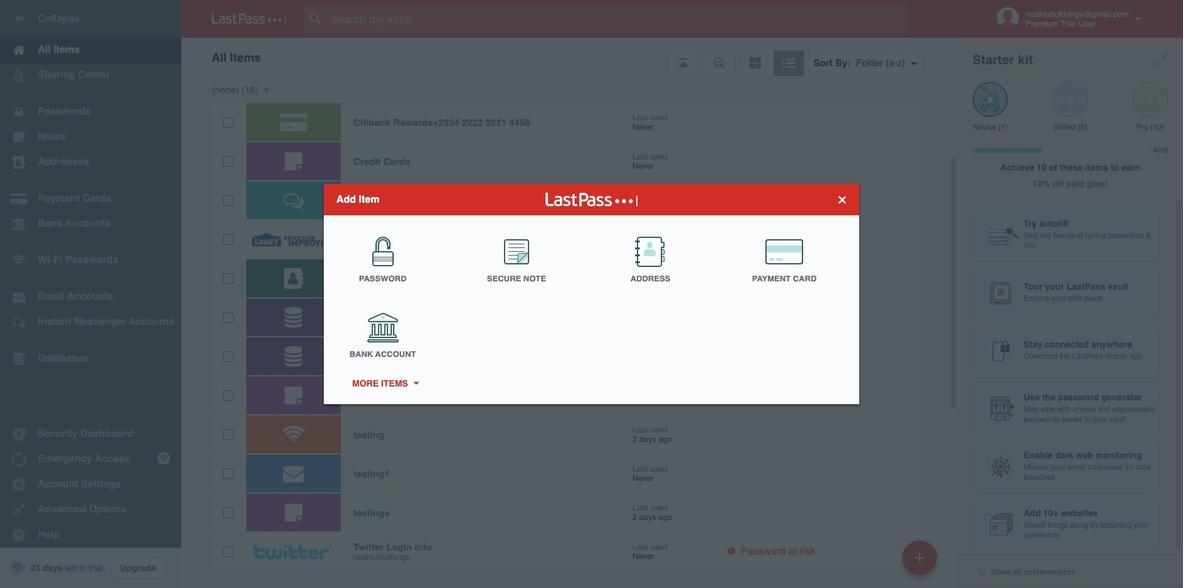 Task type: locate. For each thing, give the bounding box(es) containing it.
new item image
[[916, 554, 925, 563]]

vault options navigation
[[182, 38, 958, 76]]

new item navigation
[[898, 537, 945, 589]]

lastpass image
[[212, 13, 286, 25]]

Search search field
[[304, 5, 932, 33]]

dialog
[[324, 184, 860, 405]]

main navigation navigation
[[0, 0, 182, 589]]



Task type: describe. For each thing, give the bounding box(es) containing it.
caret right image
[[412, 382, 421, 385]]

search my vault text field
[[304, 5, 932, 33]]



Task type: vqa. For each thing, say whether or not it's contained in the screenshot.
Search Search Box
yes



